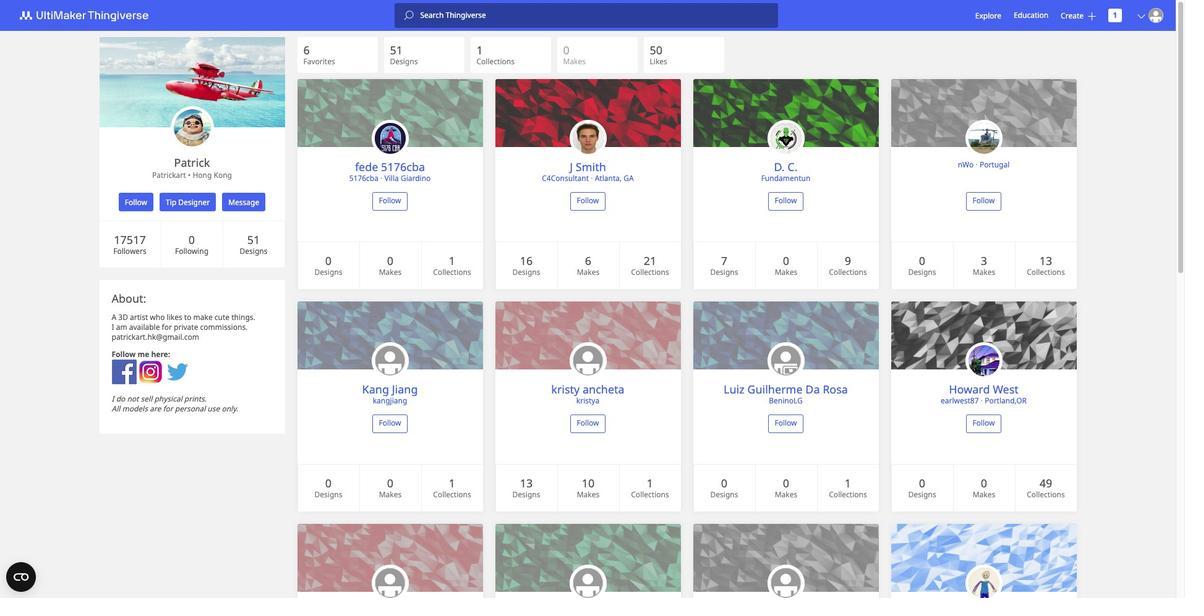 Task type: locate. For each thing, give the bounding box(es) containing it.
0 horizontal spatial avatar image
[[174, 110, 211, 147]]

0 vertical spatial avatar image
[[1149, 8, 1164, 23]]

0 horizontal spatial 51
[[247, 232, 260, 247]]

here:
[[151, 350, 170, 360]]

0 makes
[[563, 43, 586, 67], [379, 254, 402, 278], [775, 254, 798, 278], [379, 476, 402, 500], [775, 476, 798, 500], [973, 476, 996, 500]]

makes for j smith
[[577, 267, 600, 278]]

∙ left villa
[[381, 173, 383, 183]]

10
[[582, 476, 595, 491]]

49
[[1040, 476, 1052, 491]]

d.
[[774, 159, 785, 174]]

follow down kristya link
[[577, 418, 599, 429]]

models
[[122, 404, 148, 414]]

create
[[1061, 10, 1084, 21]]

cover img image
[[297, 79, 483, 147], [495, 79, 681, 147], [693, 79, 879, 147], [891, 79, 1077, 147], [297, 302, 483, 370], [495, 302, 681, 370], [693, 302, 879, 370], [891, 302, 1077, 370], [297, 525, 483, 593], [495, 525, 681, 593], [693, 525, 879, 593], [891, 525, 1077, 593]]

1 for fede 5176cba
[[449, 254, 455, 268]]

makes for d. c.
[[775, 267, 798, 278]]

1 vertical spatial 6
[[585, 254, 592, 268]]

all
[[112, 404, 120, 414]]

∙ inside howard west earlwest87 ∙ portland,or
[[981, 396, 983, 406]]

1 vertical spatial for
[[163, 404, 173, 414]]

13 collections
[[1027, 254, 1065, 278]]

21
[[644, 254, 657, 268]]

avatar image up patrick
[[174, 110, 211, 147]]

6 inside 6 makes
[[585, 254, 592, 268]]

prints.
[[184, 394, 207, 405]]

1 image image from the left
[[112, 360, 136, 385]]

beninolg link
[[769, 396, 803, 406]]

follow for kristy ancheta
[[577, 418, 599, 429]]

kangjiang
[[373, 396, 407, 406]]

cover image
[[99, 37, 285, 127]]

0 horizontal spatial image image
[[112, 360, 136, 385]]

smith
[[576, 159, 606, 174]]

i left do
[[112, 394, 114, 405]]

i left am
[[112, 322, 114, 333]]

giardino
[[401, 173, 431, 183]]

designs for 5176cba
[[315, 267, 342, 278]]

2 i from the top
[[112, 394, 114, 405]]

∙ left atlanta,
[[591, 173, 593, 183]]

follow for kang jiang
[[379, 418, 401, 429]]

17517
[[114, 232, 146, 247]]

∙ right earlwest87
[[981, 396, 983, 406]]

collections for kristy ancheta
[[631, 490, 669, 500]]

only.
[[222, 404, 238, 414]]

follow left tip
[[125, 197, 147, 208]]

designs for da
[[711, 490, 738, 500]]

0 horizontal spatial 5176cba
[[349, 173, 379, 183]]

collections for fede 5176cba
[[433, 267, 471, 278]]

0 vertical spatial 51 designs
[[390, 43, 418, 67]]

followers
[[113, 246, 146, 256]]

follow inside button
[[125, 197, 147, 208]]

6 for 6 makes
[[585, 254, 592, 268]]

commissions.
[[200, 322, 248, 333]]

1 horizontal spatial image image
[[138, 360, 163, 385]]

∙ inside fede 5176cba 5176cba ∙ villa giardino
[[381, 173, 383, 183]]

luiz guilherme da rosa beninolg
[[724, 382, 848, 406]]

0 horizontal spatial 13
[[520, 476, 533, 491]]

follow down villa
[[379, 196, 401, 206]]

1 collections
[[477, 43, 515, 67], [433, 254, 471, 278], [433, 476, 471, 500], [631, 476, 669, 500], [829, 476, 867, 500]]

follow down beninolg
[[775, 418, 797, 429]]

51 designs down search control icon
[[390, 43, 418, 67]]

image image
[[112, 360, 136, 385], [138, 360, 163, 385], [165, 360, 190, 385]]

0 makes for howard west
[[973, 476, 996, 500]]

image image up sell
[[138, 360, 163, 385]]

howard
[[949, 382, 990, 397]]

5176cba left villa
[[349, 173, 379, 183]]

for
[[162, 322, 172, 333], [163, 404, 173, 414]]

∙ for howard west
[[981, 396, 983, 406]]

collections for luiz guilherme da rosa
[[829, 490, 867, 500]]

designer
[[178, 197, 210, 208]]

j
[[570, 159, 573, 174]]

5176cba right fede
[[381, 159, 425, 174]]

avatar image right 1 link
[[1149, 8, 1164, 23]]

tip designer button
[[160, 193, 216, 212]]

1 vertical spatial 13
[[520, 476, 533, 491]]

c.
[[788, 159, 798, 174]]

0 vertical spatial for
[[162, 322, 172, 333]]

13 inside 13 designs
[[520, 476, 533, 491]]

0 makes for kang jiang
[[379, 476, 402, 500]]

fundamentun link
[[761, 173, 811, 183]]

1 horizontal spatial 51 designs
[[390, 43, 418, 67]]

nwo
[[958, 159, 974, 170]]

1 vertical spatial i
[[112, 394, 114, 405]]

kristy
[[551, 382, 580, 397]]

i
[[112, 322, 114, 333], [112, 394, 114, 405]]

2 horizontal spatial image image
[[165, 360, 190, 385]]

0 inside 0 following
[[189, 232, 195, 247]]

follow down kangjiang link on the left bottom of the page
[[379, 418, 401, 429]]

1
[[1113, 10, 1118, 20], [477, 43, 483, 58], [449, 254, 455, 268], [449, 476, 455, 491], [647, 476, 653, 491], [845, 476, 851, 491]]

follow down fundamentun link
[[775, 196, 797, 206]]

0 vertical spatial 6
[[303, 43, 310, 58]]

1 horizontal spatial 6
[[585, 254, 592, 268]]

1 vertical spatial 51 designs
[[240, 232, 268, 256]]

plusicon image
[[1088, 12, 1096, 20]]

c4consultant
[[542, 173, 589, 183]]

0
[[563, 43, 570, 58], [189, 232, 195, 247], [325, 254, 332, 268], [387, 254, 394, 268], [783, 254, 789, 268], [919, 254, 926, 268], [325, 476, 332, 491], [387, 476, 394, 491], [721, 476, 728, 491], [783, 476, 789, 491], [919, 476, 926, 491], [981, 476, 987, 491]]

a 3d artist who likes to make cute things. i am available for private commissions. patrickart.hk@gmail.com
[[112, 312, 255, 343]]

luiz
[[724, 382, 745, 397]]

portland,or
[[985, 396, 1027, 406]]

1 collections for fede 5176cba
[[433, 254, 471, 278]]

i inside i do not sell physical prints. all models are for personal use only.
[[112, 394, 114, 405]]

6 inside 6 favorites
[[303, 43, 310, 58]]

designs for earlwest87
[[909, 490, 936, 500]]

1 i from the top
[[112, 322, 114, 333]]

follow down howard west earlwest87 ∙ portland,or
[[973, 418, 995, 429]]

0 makes for fede 5176cba
[[379, 254, 402, 278]]

follow for d. c.
[[775, 196, 797, 206]]

collections
[[477, 56, 515, 67], [433, 267, 471, 278], [631, 267, 669, 278], [829, 267, 867, 278], [1027, 267, 1065, 278], [433, 490, 471, 500], [631, 490, 669, 500], [829, 490, 867, 500], [1027, 490, 1065, 500]]

image image left me
[[112, 360, 136, 385]]

1 collections for kristy ancheta
[[631, 476, 669, 500]]

0 designs
[[315, 254, 342, 278], [909, 254, 936, 278], [315, 476, 342, 500], [711, 476, 738, 500], [909, 476, 936, 500]]

for right are
[[163, 404, 173, 414]]

17517 followers
[[113, 232, 146, 256]]

1 horizontal spatial 51
[[390, 43, 403, 58]]

1 horizontal spatial 13
[[1040, 254, 1052, 268]]

kong
[[214, 170, 232, 181]]

13 inside 13 collections
[[1040, 254, 1052, 268]]

0 vertical spatial 13
[[1040, 254, 1052, 268]]

image image up physical
[[165, 360, 190, 385]]

education link
[[1014, 9, 1049, 22]]

50
[[650, 43, 663, 58]]

i inside a 3d artist who likes to make cute things. i am available for private commissions. patrickart.hk@gmail.com
[[112, 322, 114, 333]]

0 following
[[175, 232, 208, 256]]

13 for 13 collections
[[1040, 254, 1052, 268]]

earlwest87
[[941, 396, 979, 406]]

message
[[228, 197, 259, 208]]

51 designs down message button
[[240, 232, 268, 256]]

∙
[[976, 159, 978, 170], [381, 173, 383, 183], [591, 173, 593, 183], [981, 396, 983, 406]]

user card image
[[371, 120, 409, 157], [569, 120, 607, 157], [767, 120, 805, 157], [965, 120, 1003, 157], [371, 343, 409, 380], [569, 343, 607, 380], [767, 343, 805, 380], [965, 343, 1003, 380], [371, 566, 409, 599], [569, 566, 607, 599], [767, 566, 805, 599], [965, 566, 1003, 599]]

rosa
[[823, 382, 848, 397]]

kangjiang link
[[373, 396, 407, 406]]

Search Thingiverse text field
[[414, 11, 778, 20]]

tip designer
[[166, 197, 210, 208]]

follow for fede 5176cba
[[379, 196, 401, 206]]

kang jiang kangjiang
[[362, 382, 418, 406]]

collections for kang jiang
[[433, 490, 471, 500]]

∙ inside j smith c4consultant ∙ atlanta, ga
[[591, 173, 593, 183]]

5176cba
[[381, 159, 425, 174], [349, 173, 379, 183]]

for left private
[[162, 322, 172, 333]]

9
[[845, 254, 851, 268]]

makes
[[563, 56, 586, 67], [379, 267, 402, 278], [577, 267, 600, 278], [775, 267, 798, 278], [973, 267, 996, 278], [379, 490, 402, 500], [577, 490, 600, 500], [775, 490, 798, 500], [973, 490, 996, 500]]

51 designs
[[390, 43, 418, 67], [240, 232, 268, 256]]

am
[[116, 322, 127, 333]]

patrick patrickart • hong kong
[[152, 155, 232, 181]]

kang
[[362, 382, 389, 397]]

likes
[[650, 56, 667, 67]]

0 horizontal spatial 6
[[303, 43, 310, 58]]

21 collections
[[631, 254, 669, 278]]

follow down j smith c4consultant ∙ atlanta, ga at the top of the page
[[577, 196, 599, 206]]

follow for howard west
[[973, 418, 995, 429]]

do
[[116, 394, 125, 405]]

follow for luiz guilherme da rosa
[[775, 418, 797, 429]]

0 vertical spatial i
[[112, 322, 114, 333]]

avatar image
[[1149, 8, 1164, 23], [174, 110, 211, 147]]

a
[[112, 312, 116, 323]]

13
[[1040, 254, 1052, 268], [520, 476, 533, 491]]

portugal
[[980, 159, 1010, 170]]

following
[[175, 246, 208, 256]]

follow
[[379, 196, 401, 206], [577, 196, 599, 206], [775, 196, 797, 206], [973, 196, 995, 206], [125, 197, 147, 208], [112, 350, 136, 360], [379, 418, 401, 429], [577, 418, 599, 429], [775, 418, 797, 429], [973, 418, 995, 429]]

2 image image from the left
[[138, 360, 163, 385]]

1 vertical spatial avatar image
[[174, 110, 211, 147]]



Task type: describe. For each thing, give the bounding box(es) containing it.
patrick link
[[174, 155, 210, 170]]

da
[[806, 382, 820, 397]]

0 horizontal spatial 51 designs
[[240, 232, 268, 256]]

1 for luiz guilherme da rosa
[[845, 476, 851, 491]]

sell
[[141, 394, 152, 405]]

∙ for fede 5176cba
[[381, 173, 383, 183]]

1 horizontal spatial 5176cba
[[381, 159, 425, 174]]

9 collections
[[829, 254, 867, 278]]

6 makes
[[577, 254, 600, 278]]

designs for kangjiang
[[315, 490, 342, 500]]

makes for fede 5176cba
[[379, 267, 402, 278]]

cute
[[215, 312, 230, 323]]

howard west link
[[949, 382, 1019, 397]]

collections for howard west
[[1027, 490, 1065, 500]]

10 makes
[[577, 476, 600, 500]]

designs for c4consultant
[[513, 267, 540, 278]]

for inside i do not sell physical prints. all models are for personal use only.
[[163, 404, 173, 414]]

howard west earlwest87 ∙ portland,or
[[941, 382, 1027, 406]]

1 for kristy ancheta
[[647, 476, 653, 491]]

who
[[150, 312, 165, 323]]

0 makes for d. c.
[[775, 254, 798, 278]]

to
[[184, 312, 191, 323]]

private
[[174, 322, 198, 333]]

available
[[129, 322, 160, 333]]

favorites
[[303, 56, 335, 67]]

7 designs
[[711, 254, 738, 278]]

makes for kang jiang
[[379, 490, 402, 500]]

patrickart
[[152, 170, 186, 181]]

designs for fundamentun
[[711, 267, 738, 278]]

makes for howard west
[[973, 490, 996, 500]]

∙ for j smith
[[591, 173, 593, 183]]

∙ right nwo
[[976, 159, 978, 170]]

•
[[188, 170, 191, 181]]

makes for kristy ancheta
[[577, 490, 600, 500]]

13 designs
[[513, 476, 540, 500]]

d. c. link
[[774, 159, 798, 174]]

patrick
[[174, 155, 210, 170]]

me
[[138, 350, 149, 360]]

1 collections for kang jiang
[[433, 476, 471, 500]]

hong
[[193, 170, 212, 181]]

follow me here:
[[112, 350, 170, 360]]

atlanta,
[[595, 173, 622, 183]]

for inside a 3d artist who likes to make cute things. i am available for private commissions. patrickart.hk@gmail.com
[[162, 322, 172, 333]]

50 likes
[[650, 43, 667, 67]]

follow button
[[119, 193, 153, 212]]

explore
[[975, 10, 1002, 21]]

makerbot logo image
[[12, 8, 163, 23]]

fede
[[355, 159, 378, 174]]

ga
[[624, 173, 634, 183]]

beninolg
[[769, 396, 803, 406]]

16
[[520, 254, 533, 268]]

0 designs for luiz guilherme da rosa
[[711, 476, 738, 500]]

about:
[[112, 291, 146, 306]]

follow left me
[[112, 350, 136, 360]]

1 for kang jiang
[[449, 476, 455, 491]]

3 makes
[[973, 254, 996, 278]]

physical
[[154, 394, 182, 405]]

0 makes for luiz guilherme da rosa
[[775, 476, 798, 500]]

0 vertical spatial 51
[[390, 43, 403, 58]]

3d
[[118, 312, 128, 323]]

west
[[993, 382, 1019, 397]]

villa
[[385, 173, 399, 183]]

3 image image from the left
[[165, 360, 190, 385]]

6 favorites
[[303, 43, 335, 67]]

message button
[[222, 193, 266, 212]]

tip
[[166, 197, 176, 208]]

makes for luiz guilherme da rosa
[[775, 490, 798, 500]]

0 designs for fede 5176cba
[[315, 254, 342, 278]]

designs for kristya
[[513, 490, 540, 500]]

1 vertical spatial 51
[[247, 232, 260, 247]]

personal
[[175, 404, 206, 414]]

fede 5176cba 5176cba ∙ villa giardino
[[349, 159, 431, 183]]

collections for j smith
[[631, 267, 669, 278]]

3
[[981, 254, 987, 268]]

i do not sell physical prints. all models are for personal use only.
[[112, 394, 238, 414]]

6 for 6 favorites
[[303, 43, 310, 58]]

j smith c4consultant ∙ atlanta, ga
[[542, 159, 634, 183]]

ancheta
[[583, 382, 625, 397]]

create button
[[1061, 10, 1096, 21]]

likes
[[167, 312, 182, 323]]

49 collections
[[1027, 476, 1065, 500]]

0 designs for howard west
[[909, 476, 936, 500]]

artist
[[130, 312, 148, 323]]

things.
[[231, 312, 255, 323]]

explore button
[[975, 10, 1002, 21]]

guilherme
[[748, 382, 803, 397]]

follow down nwo ∙ portugal
[[973, 196, 995, 206]]

kristy ancheta link
[[551, 382, 625, 397]]

jiang
[[392, 382, 418, 397]]

open widget image
[[6, 563, 36, 593]]

1 collections for luiz guilherme da rosa
[[829, 476, 867, 500]]

search control image
[[404, 11, 414, 20]]

kristy ancheta kristya
[[551, 382, 625, 406]]

kang jiang link
[[362, 382, 418, 397]]

nwo ∙ portugal
[[958, 159, 1010, 170]]

13 for 13 designs
[[520, 476, 533, 491]]

message link
[[219, 193, 269, 212]]

1 horizontal spatial avatar image
[[1149, 8, 1164, 23]]

collections for d. c.
[[829, 267, 867, 278]]

education
[[1014, 10, 1049, 20]]

fundamentun
[[761, 173, 811, 183]]

0 designs for kang jiang
[[315, 476, 342, 500]]

kristya
[[576, 396, 600, 406]]

j smith link
[[570, 159, 606, 174]]

fede 5176cba link
[[355, 159, 425, 174]]

not
[[127, 394, 139, 405]]

follow for j smith
[[577, 196, 599, 206]]

kristya link
[[576, 396, 600, 406]]



Task type: vqa. For each thing, say whether or not it's contained in the screenshot.
post a remix
no



